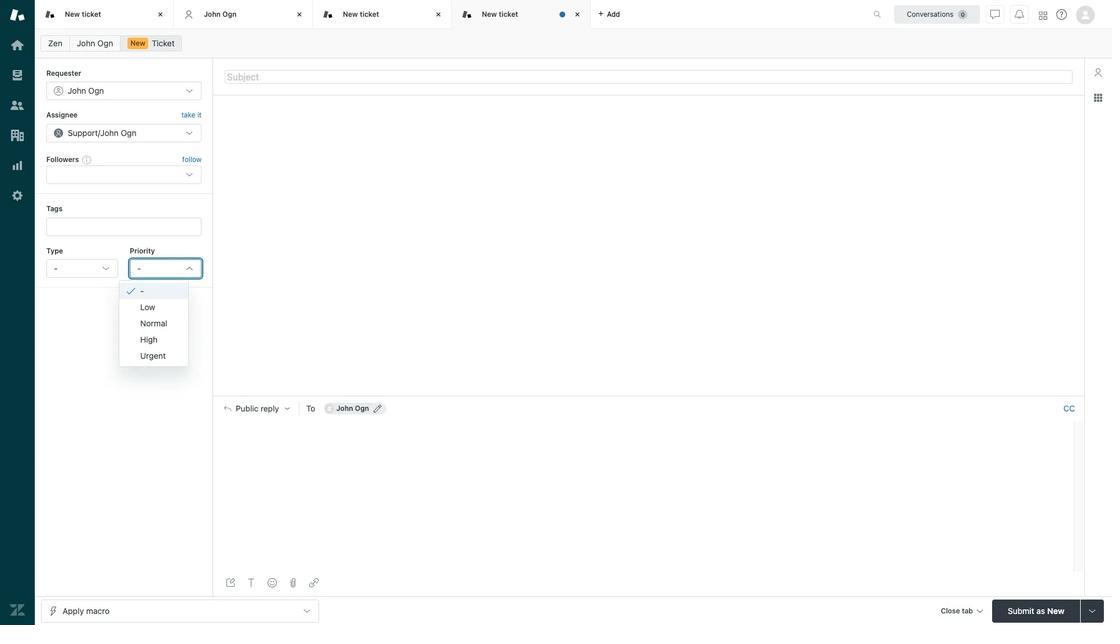 Task type: describe. For each thing, give the bounding box(es) containing it.
conversations
[[907, 10, 954, 18]]

1 close image from the left
[[155, 9, 166, 20]]

zendesk support image
[[10, 8, 25, 23]]

apply macro
[[63, 607, 110, 616]]

add
[[607, 10, 620, 18]]

john inside the requester element
[[68, 86, 86, 96]]

ogn inside 'assignee' element
[[121, 128, 137, 138]]

format text image
[[247, 579, 256, 588]]

Public reply composer text field
[[219, 421, 1071, 446]]

urgent
[[140, 351, 166, 361]]

tarashultz49@gmail.com image
[[325, 405, 334, 414]]

new for 1st "new ticket" tab from the left
[[65, 10, 80, 18]]

john ogn inside secondary element
[[77, 38, 113, 48]]

high
[[140, 335, 158, 345]]

john ogn tab
[[174, 0, 313, 29]]

close image inside john ogn tab
[[294, 9, 305, 20]]

2 new ticket tab from the left
[[313, 0, 452, 29]]

submit
[[1009, 607, 1035, 616]]

low option
[[119, 299, 188, 316]]

organizations image
[[10, 128, 25, 143]]

follow
[[182, 155, 202, 164]]

info on adding followers image
[[82, 155, 92, 165]]

Tags field
[[55, 221, 191, 233]]

john inside secondary element
[[77, 38, 95, 48]]

new inside secondary element
[[131, 39, 146, 48]]

close tab button
[[936, 600, 988, 625]]

new ticket for 1st "new ticket" tab from the left
[[65, 10, 101, 18]]

main element
[[0, 0, 35, 626]]

zen link
[[41, 35, 70, 52]]

public reply
[[236, 405, 279, 414]]

close image
[[572, 9, 584, 20]]

new ticket for second "new ticket" tab from left
[[343, 10, 379, 18]]

get started image
[[10, 38, 25, 53]]

ogn inside the requester element
[[88, 86, 104, 96]]

insert emojis image
[[268, 579, 277, 588]]

reporting image
[[10, 158, 25, 173]]

priority list box
[[119, 280, 189, 367]]

secondary element
[[35, 32, 1113, 55]]

followers element
[[46, 166, 202, 184]]

add link (cmd k) image
[[309, 579, 319, 588]]

conversations button
[[895, 5, 981, 23]]

edit user image
[[374, 405, 382, 413]]

take it button
[[182, 110, 202, 122]]

requester
[[46, 69, 81, 78]]

ticket for first close image from right
[[360, 10, 379, 18]]

zendesk products image
[[1040, 11, 1048, 19]]

/
[[98, 128, 100, 138]]

tags
[[46, 205, 62, 213]]

notifications image
[[1015, 10, 1025, 19]]



Task type: vqa. For each thing, say whether or not it's contained in the screenshot.
Close Tab popup button
yes



Task type: locate. For each thing, give the bounding box(es) containing it.
follow button
[[182, 155, 202, 165]]

3 new ticket tab from the left
[[452, 0, 591, 29]]

new for first "new ticket" tab from the right
[[482, 10, 497, 18]]

apps image
[[1094, 93, 1104, 103]]

- down "type"
[[54, 264, 58, 274]]

submit as new
[[1009, 607, 1065, 616]]

zen
[[48, 38, 62, 48]]

0 horizontal spatial - button
[[46, 260, 118, 278]]

close
[[941, 607, 961, 616]]

displays possible ticket submission types image
[[1088, 607, 1098, 616]]

john
[[204, 10, 221, 18], [77, 38, 95, 48], [68, 86, 86, 96], [100, 128, 119, 138], [337, 405, 353, 413]]

john ogn
[[204, 10, 237, 18], [77, 38, 113, 48], [68, 86, 104, 96], [337, 405, 369, 413]]

1 new ticket from the left
[[65, 10, 101, 18]]

1 ticket from the left
[[82, 10, 101, 18]]

- up low
[[140, 286, 144, 296]]

requester element
[[46, 82, 202, 100]]

macro
[[86, 607, 110, 616]]

assignee
[[46, 111, 78, 120]]

- down priority
[[137, 264, 141, 274]]

- option
[[119, 283, 188, 299]]

john ogn link
[[69, 35, 121, 52]]

0 horizontal spatial ticket
[[82, 10, 101, 18]]

reply
[[261, 405, 279, 414]]

ticket for 3rd close image from the right
[[82, 10, 101, 18]]

- for type
[[54, 264, 58, 274]]

followers
[[46, 155, 79, 164]]

urgent option
[[119, 348, 188, 364]]

0 horizontal spatial close image
[[155, 9, 166, 20]]

add attachment image
[[289, 579, 298, 588]]

2 ticket from the left
[[360, 10, 379, 18]]

apply
[[63, 607, 84, 616]]

john ogn inside tab
[[204, 10, 237, 18]]

new ticket tab
[[35, 0, 174, 29], [313, 0, 452, 29], [452, 0, 591, 29]]

tabs tab list
[[35, 0, 862, 29]]

Subject field
[[225, 70, 1073, 84]]

1 new ticket tab from the left
[[35, 0, 174, 29]]

john inside 'assignee' element
[[100, 128, 119, 138]]

ogn inside john ogn tab
[[223, 10, 237, 18]]

minimize composer image
[[645, 392, 654, 401]]

public
[[236, 405, 259, 414]]

ticket
[[152, 38, 175, 48]]

2 horizontal spatial new ticket
[[482, 10, 518, 18]]

customer context image
[[1094, 68, 1104, 77]]

cc button
[[1064, 404, 1076, 414]]

it
[[197, 111, 202, 120]]

assignee element
[[46, 124, 202, 142]]

to
[[306, 404, 315, 414]]

0 horizontal spatial new ticket
[[65, 10, 101, 18]]

1 horizontal spatial ticket
[[360, 10, 379, 18]]

admin image
[[10, 188, 25, 203]]

close tab
[[941, 607, 974, 616]]

ticket
[[82, 10, 101, 18], [360, 10, 379, 18], [499, 10, 518, 18]]

support / john ogn
[[68, 128, 137, 138]]

2 new ticket from the left
[[343, 10, 379, 18]]

2 close image from the left
[[294, 9, 305, 20]]

new for second "new ticket" tab from left
[[343, 10, 358, 18]]

get help image
[[1057, 9, 1068, 20]]

take
[[182, 111, 195, 120]]

priority
[[130, 247, 155, 255]]

- button down "type"
[[46, 260, 118, 278]]

type
[[46, 247, 63, 255]]

1 horizontal spatial new ticket
[[343, 10, 379, 18]]

- inside option
[[140, 286, 144, 296]]

- for priority
[[137, 264, 141, 274]]

1 horizontal spatial close image
[[294, 9, 305, 20]]

normal
[[140, 319, 167, 328]]

as
[[1037, 607, 1046, 616]]

john ogn inside the requester element
[[68, 86, 104, 96]]

high option
[[119, 332, 188, 348]]

2 horizontal spatial close image
[[433, 9, 445, 20]]

- button up "-" option
[[130, 260, 202, 278]]

close image
[[155, 9, 166, 20], [294, 9, 305, 20], [433, 9, 445, 20]]

customers image
[[10, 98, 25, 113]]

ogn inside the john ogn link
[[97, 38, 113, 48]]

zendesk image
[[10, 603, 25, 618]]

button displays agent's chat status as invisible. image
[[991, 10, 1000, 19]]

-
[[54, 264, 58, 274], [137, 264, 141, 274], [140, 286, 144, 296]]

- button for type
[[46, 260, 118, 278]]

2 - button from the left
[[130, 260, 202, 278]]

new
[[65, 10, 80, 18], [343, 10, 358, 18], [482, 10, 497, 18], [131, 39, 146, 48], [1048, 607, 1065, 616]]

1 horizontal spatial - button
[[130, 260, 202, 278]]

tab
[[963, 607, 974, 616]]

3 new ticket from the left
[[482, 10, 518, 18]]

john inside tab
[[204, 10, 221, 18]]

add button
[[591, 0, 627, 28]]

ogn
[[223, 10, 237, 18], [97, 38, 113, 48], [88, 86, 104, 96], [121, 128, 137, 138], [355, 405, 369, 413]]

normal option
[[119, 316, 188, 332]]

low
[[140, 302, 155, 312]]

draft mode image
[[226, 579, 235, 588]]

support
[[68, 128, 98, 138]]

2 horizontal spatial ticket
[[499, 10, 518, 18]]

take it
[[182, 111, 202, 120]]

new ticket for first "new ticket" tab from the right
[[482, 10, 518, 18]]

cc
[[1064, 404, 1076, 414]]

new ticket
[[65, 10, 101, 18], [343, 10, 379, 18], [482, 10, 518, 18]]

- button for priority
[[130, 260, 202, 278]]

views image
[[10, 68, 25, 83]]

3 ticket from the left
[[499, 10, 518, 18]]

public reply button
[[214, 397, 299, 421]]

1 - button from the left
[[46, 260, 118, 278]]

- button
[[46, 260, 118, 278], [130, 260, 202, 278]]

3 close image from the left
[[433, 9, 445, 20]]



